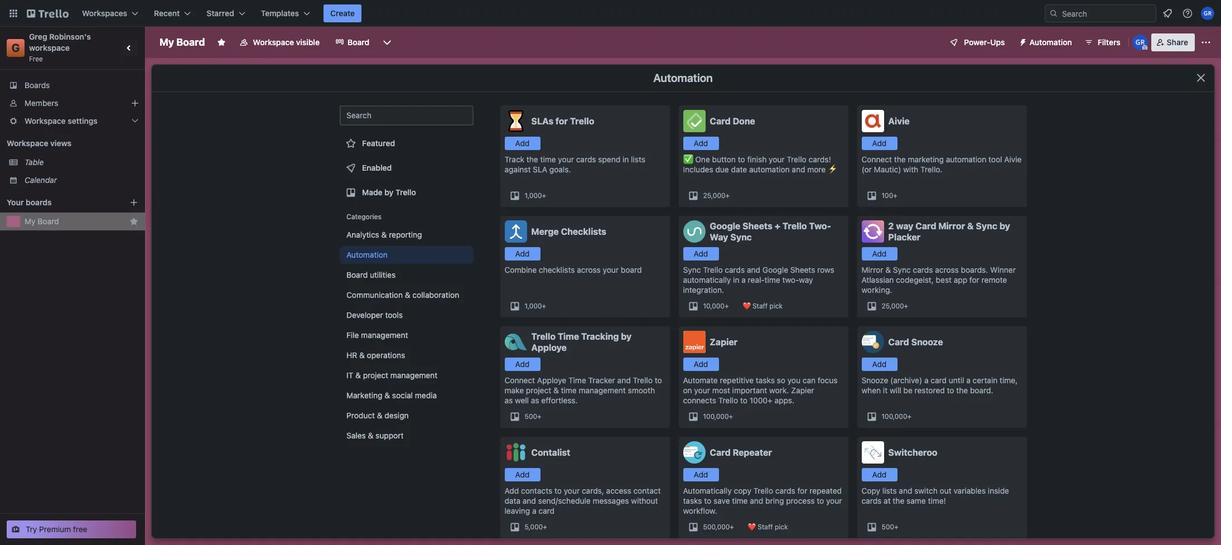 Task type: vqa. For each thing, say whether or not it's contained in the screenshot.
top |
no



Task type: describe. For each thing, give the bounding box(es) containing it.
track
[[505, 155, 525, 164]]

trello inside automate repetitive tasks so you can focus on your most important work. zapier connects trello to 1000+ apps.
[[719, 396, 739, 405]]

1000+
[[750, 396, 773, 405]]

sales & support link
[[340, 427, 474, 445]]

0 vertical spatial aivie
[[889, 116, 910, 126]]

add for trello time tracking by apploye
[[516, 360, 530, 369]]

apploye inside connect apploye time tracker and trello to make project & time management smooth as well as effortless.
[[538, 376, 567, 385]]

workspace for workspace settings
[[25, 116, 66, 126]]

at
[[884, 496, 891, 506]]

& for it & project management
[[355, 371, 361, 380]]

a up restored
[[925, 376, 929, 385]]

& inside connect apploye time tracker and trello to make project & time management smooth as well as effortless.
[[554, 386, 559, 395]]

board left utilities
[[346, 270, 368, 280]]

my board inside board name text field
[[160, 36, 205, 48]]

the inside copy lists and switch out variables inside cards at the same time!
[[893, 496, 905, 506]]

marketing
[[346, 391, 382, 400]]

board utilities link
[[340, 266, 474, 284]]

& for communication & collaboration
[[405, 290, 410, 300]]

sync inside mirror & sync cards across boards. winner atlassian codegeist, best app for remote working.
[[894, 265, 912, 275]]

cards inside sync trello cards and google sheets rows automatically in a real-time two-way integration.
[[725, 265, 745, 275]]

way
[[710, 232, 729, 242]]

1 horizontal spatial automation
[[654, 71, 713, 84]]

automatically copy trello cards for repeated tasks to save time and bring process to your workflow.
[[684, 486, 843, 516]]

+ for 2 way card mirror & sync by placker
[[905, 302, 909, 310]]

free
[[73, 525, 87, 534]]

greg robinson's workspace free
[[29, 32, 93, 63]]

categories
[[346, 213, 382, 221]]

google inside "google sheets + trello two- way sync"
[[710, 221, 741, 231]]

+ for contalist
[[543, 523, 548, 531]]

card done
[[710, 116, 756, 126]]

for inside "automatically copy trello cards for repeated tasks to save time and bring process to your workflow."
[[798, 486, 808, 496]]

add for 2 way card mirror & sync by placker
[[873, 249, 887, 258]]

your
[[7, 198, 24, 207]]

this member is an admin of this board. image
[[1143, 45, 1148, 50]]

greg
[[29, 32, 47, 41]]

the inside snooze (archive) a card until a certain time, when it will be restored to the board.
[[957, 386, 969, 395]]

app
[[954, 275, 968, 285]]

pick for sheets
[[770, 302, 783, 310]]

time inside track the time your cards spend in lists against sla goals.
[[541, 155, 556, 164]]

working.
[[862, 285, 893, 295]]

my board button
[[25, 216, 125, 227]]

add button for 2 way card mirror & sync by placker
[[862, 247, 898, 261]]

repetitive
[[720, 376, 754, 385]]

most
[[713, 386, 731, 395]]

& for mirror & sync cards across boards. winner atlassian codegeist, best app for remote working.
[[886, 265, 892, 275]]

0 vertical spatial project
[[363, 371, 388, 380]]

workspace visible
[[253, 37, 320, 47]]

google sheets + trello two- way sync
[[710, 221, 832, 242]]

trello inside "google sheets + trello two- way sync"
[[783, 221, 808, 231]]

0 vertical spatial by
[[385, 188, 394, 197]]

25,000 + for 2 way card mirror & sync by placker
[[882, 302, 909, 310]]

data
[[505, 496, 521, 506]]

staff for sheets
[[753, 302, 768, 310]]

made by trello link
[[340, 181, 474, 204]]

workspace for workspace views
[[7, 138, 48, 148]]

1 vertical spatial management
[[390, 371, 437, 380]]

your inside "automatically copy trello cards for repeated tasks to save time and bring process to your workflow."
[[827, 496, 843, 506]]

cards inside mirror & sync cards across boards. winner atlassian codegeist, best app for remote working.
[[914, 265, 934, 275]]

sales & support
[[346, 431, 404, 440]]

views
[[50, 138, 71, 148]]

communication
[[346, 290, 403, 300]]

+ for card done
[[726, 191, 730, 200]]

boards
[[26, 198, 52, 207]]

placker
[[889, 232, 921, 242]]

1,000 + for slas for trello
[[525, 191, 547, 200]]

add for contalist
[[516, 470, 530, 480]]

same
[[907, 496, 927, 506]]

greg robinson (gregrobinson96) image
[[1133, 35, 1149, 50]]

+ for card snooze
[[908, 413, 912, 421]]

in inside track the time your cards spend in lists against sla goals.
[[623, 155, 629, 164]]

and inside add contacts to your cards, access contact data and send/schedule messages without leaving a card
[[523, 496, 536, 506]]

a inside sync trello cards and google sheets rows automatically in a real-time two-way integration.
[[742, 275, 746, 285]]

search image
[[1050, 9, 1059, 18]]

card for repeater
[[710, 448, 731, 458]]

workspaces
[[82, 8, 127, 18]]

0 horizontal spatial zapier
[[710, 337, 738, 347]]

staff for repeater
[[758, 523, 774, 531]]

in inside sync trello cards and google sheets rows automatically in a real-time two-way integration.
[[734, 275, 740, 285]]

card for done
[[710, 116, 731, 126]]

tasks inside "automatically copy trello cards for repeated tasks to save time and bring process to your workflow."
[[684, 496, 703, 506]]

100 +
[[882, 191, 898, 200]]

card inside 2 way card mirror & sync by placker
[[916, 221, 937, 231]]

board.
[[971, 386, 994, 395]]

a right until
[[967, 376, 971, 385]]

hr & operations
[[346, 351, 405, 360]]

without
[[632, 496, 658, 506]]

❤️ staff pick for repeater
[[748, 523, 789, 531]]

leaving
[[505, 506, 530, 516]]

featured link
[[340, 132, 474, 155]]

+ for switcheroo
[[895, 523, 899, 531]]

workspace for workspace visible
[[253, 37, 294, 47]]

add button for card snooze
[[862, 358, 898, 371]]

0 vertical spatial snooze
[[912, 337, 944, 347]]

enabled link
[[340, 157, 474, 179]]

sla
[[533, 165, 548, 174]]

automatically
[[684, 486, 732, 496]]

calendar link
[[25, 175, 138, 186]]

✅ one button to finish your trello cards! includes due date automation and more ⚡️
[[684, 155, 838, 174]]

reporting
[[389, 230, 422, 239]]

trello inside trello time tracking by apploye
[[532, 332, 556, 342]]

your left board
[[603, 265, 619, 275]]

try premium free button
[[7, 521, 136, 539]]

10,000
[[704, 302, 725, 310]]

automation link
[[340, 246, 474, 264]]

cards inside copy lists and switch out variables inside cards at the same time!
[[862, 496, 882, 506]]

(archive)
[[891, 376, 923, 385]]

against
[[505, 165, 531, 174]]

and inside sync trello cards and google sheets rows automatically in a real-time two-way integration.
[[748, 265, 761, 275]]

best
[[937, 275, 952, 285]]

try
[[26, 525, 37, 534]]

it
[[346, 371, 353, 380]]

100,000 + for zapier
[[704, 413, 734, 421]]

0 horizontal spatial for
[[556, 116, 568, 126]]

100,000 for zapier
[[704, 413, 729, 421]]

the inside track the time your cards spend in lists against sla goals.
[[527, 155, 539, 164]]

add for aivie
[[873, 138, 887, 148]]

add for card snooze
[[873, 360, 887, 369]]

switch
[[915, 486, 938, 496]]

to inside ✅ one button to finish your trello cards! includes due date automation and more ⚡️
[[738, 155, 746, 164]]

show menu image
[[1201, 37, 1213, 48]]

templates button
[[254, 4, 317, 22]]

operations
[[367, 351, 405, 360]]

sheets inside "google sheets + trello two- way sync"
[[743, 221, 773, 231]]

add for zapier
[[694, 360, 709, 369]]

tools
[[385, 310, 403, 320]]

one
[[696, 155, 711, 164]]

card for snooze
[[889, 337, 910, 347]]

card inside add contacts to your cards, access contact data and send/schedule messages without leaving a card
[[539, 506, 555, 516]]

500 + for switcheroo
[[882, 523, 899, 531]]

automate repetitive tasks so you can focus on your most important work. zapier connects trello to 1000+ apps.
[[684, 376, 838, 405]]

merge
[[532, 227, 559, 237]]

mautic)
[[875, 165, 902, 174]]

25,000 for card done
[[704, 191, 726, 200]]

starred button
[[200, 4, 252, 22]]

repeated
[[810, 486, 842, 496]]

+ for trello time tracking by apploye
[[538, 413, 542, 421]]

contacts
[[521, 486, 553, 496]]

across inside mirror & sync cards across boards. winner atlassian codegeist, best app for remote working.
[[936, 265, 960, 275]]

cards inside "automatically copy trello cards for repeated tasks to save time and bring process to your workflow."
[[776, 486, 796, 496]]

trello inside "automatically copy trello cards for repeated tasks to save time and bring process to your workflow."
[[754, 486, 774, 496]]

add button for card repeater
[[684, 468, 719, 482]]

recent
[[154, 8, 180, 18]]

add button for zapier
[[684, 358, 719, 371]]

real-
[[748, 275, 765, 285]]

cards inside track the time your cards spend in lists against sla goals.
[[577, 155, 597, 164]]

back to home image
[[27, 4, 69, 22]]

board link
[[329, 33, 376, 51]]

500 for trello time tracking by apploye
[[525, 413, 538, 421]]

add button for trello time tracking by apploye
[[505, 358, 541, 371]]

automatically
[[684, 275, 732, 285]]

500 for switcheroo
[[882, 523, 895, 531]]

connect for aivie
[[862, 155, 893, 164]]

inside
[[989, 486, 1010, 496]]

0 horizontal spatial automation
[[346, 250, 388, 260]]

goals.
[[550, 165, 571, 174]]

& for sales & support
[[368, 431, 373, 440]]

utilities
[[370, 270, 396, 280]]

+ for merge checklists
[[542, 302, 547, 310]]

add inside add contacts to your cards, access contact data and send/schedule messages without leaving a card
[[505, 486, 519, 496]]

time inside sync trello cards and google sheets rows automatically in a real-time two-way integration.
[[765, 275, 781, 285]]

product
[[346, 411, 375, 420]]

0 notifications image
[[1162, 7, 1175, 20]]

includes
[[684, 165, 714, 174]]

combine
[[505, 265, 537, 275]]

board utilities
[[346, 270, 396, 280]]

certain
[[973, 376, 998, 385]]

connects
[[684, 396, 717, 405]]

media
[[415, 391, 437, 400]]

be
[[904, 386, 913, 395]]

by inside 2 way card mirror & sync by placker
[[1000, 221, 1011, 231]]

board inside text field
[[177, 36, 205, 48]]

to inside automate repetitive tasks so you can focus on your most important work. zapier connects trello to 1000+ apps.
[[741, 396, 748, 405]]

time inside "automatically copy trello cards for repeated tasks to save time and bring process to your workflow."
[[733, 496, 748, 506]]

greg robinson's workspace link
[[29, 32, 93, 52]]

board left customize views icon
[[348, 37, 370, 47]]

two-
[[783, 275, 800, 285]]

winner
[[991, 265, 1017, 275]]

star or unstar board image
[[217, 38, 226, 47]]

your inside track the time your cards spend in lists against sla goals.
[[558, 155, 574, 164]]

will
[[890, 386, 902, 395]]

primary element
[[0, 0, 1222, 27]]

share
[[1168, 37, 1189, 47]]

product & design
[[346, 411, 409, 420]]

made
[[362, 188, 382, 197]]

tasks inside automate repetitive tasks so you can focus on your most important work. zapier connects trello to 1000+ apps.
[[756, 376, 775, 385]]

to inside snooze (archive) a card until a certain time, when it will be restored to the board.
[[948, 386, 955, 395]]

free
[[29, 55, 43, 63]]

try premium free
[[26, 525, 87, 534]]



Task type: locate. For each thing, give the bounding box(es) containing it.
as
[[505, 396, 513, 405], [531, 396, 540, 405]]

0 vertical spatial 1,000
[[525, 191, 542, 200]]

remote
[[982, 275, 1008, 285]]

aivie up marketing
[[889, 116, 910, 126]]

way
[[897, 221, 914, 231], [800, 275, 814, 285]]

add button up make
[[505, 358, 541, 371]]

0 horizontal spatial 25,000
[[704, 191, 726, 200]]

card up placker
[[916, 221, 937, 231]]

+ inside "google sheets + trello two- way sync"
[[775, 221, 781, 231]]

create button
[[324, 4, 362, 22]]

connect up (or
[[862, 155, 893, 164]]

100,000 down will
[[882, 413, 908, 421]]

0 vertical spatial lists
[[631, 155, 646, 164]]

staff down "automatically copy trello cards for repeated tasks to save time and bring process to your workflow."
[[758, 523, 774, 531]]

your boards
[[7, 198, 52, 207]]

starred
[[207, 8, 234, 18]]

1 horizontal spatial 100,000
[[882, 413, 908, 421]]

time inside connect apploye time tracker and trello to make project & time management smooth as well as effortless.
[[569, 376, 587, 385]]

cards up the codegeist,
[[914, 265, 934, 275]]

1 vertical spatial 500
[[882, 523, 895, 531]]

add contacts to your cards, access contact data and send/schedule messages without leaving a card
[[505, 486, 661, 516]]

made by trello
[[362, 188, 416, 197]]

1 vertical spatial 25,000 +
[[882, 302, 909, 310]]

100,000 + down connects
[[704, 413, 734, 421]]

500
[[525, 413, 538, 421], [882, 523, 895, 531]]

0 horizontal spatial automation
[[750, 165, 790, 174]]

aivie inside connect the marketing automation tool aivie (or mautic) with trello.
[[1005, 155, 1022, 164]]

g link
[[7, 39, 25, 57]]

to down automatically
[[705, 496, 712, 506]]

project down 'hr & operations'
[[363, 371, 388, 380]]

your
[[558, 155, 574, 164], [769, 155, 785, 164], [603, 265, 619, 275], [695, 386, 711, 395], [564, 486, 580, 496], [827, 496, 843, 506]]

& inside 2 way card mirror & sync by placker
[[968, 221, 974, 231]]

effortless.
[[542, 396, 578, 405]]

& up boards.
[[968, 221, 974, 231]]

cards,
[[582, 486, 605, 496]]

0 vertical spatial way
[[897, 221, 914, 231]]

1 vertical spatial way
[[800, 275, 814, 285]]

workspace navigation collapse icon image
[[122, 40, 137, 56]]

your right finish
[[769, 155, 785, 164]]

it
[[884, 386, 888, 395]]

25,000 down 'due' at the top of the page
[[704, 191, 726, 200]]

workspace up table
[[7, 138, 48, 148]]

settings
[[68, 116, 98, 126]]

2 vertical spatial by
[[621, 332, 632, 342]]

0 vertical spatial 25,000
[[704, 191, 726, 200]]

project
[[363, 371, 388, 380], [526, 386, 552, 395]]

0 horizontal spatial as
[[505, 396, 513, 405]]

25,000 + down 'due' at the top of the page
[[704, 191, 730, 200]]

0 vertical spatial 25,000 +
[[704, 191, 730, 200]]

+ for slas for trello
[[542, 191, 547, 200]]

0 vertical spatial automation
[[947, 155, 987, 164]]

card up restored
[[931, 376, 947, 385]]

trello inside connect apploye time tracker and trello to make project & time management smooth as well as effortless.
[[633, 376, 653, 385]]

1 vertical spatial connect
[[505, 376, 535, 385]]

0 vertical spatial for
[[556, 116, 568, 126]]

staff down sync trello cards and google sheets rows automatically in a real-time two-way integration.
[[753, 302, 768, 310]]

across right checklists
[[577, 265, 601, 275]]

add button for aivie
[[862, 137, 898, 150]]

& for hr & operations
[[359, 351, 365, 360]]

share button
[[1152, 33, 1196, 51]]

500 down at
[[882, 523, 895, 531]]

project up well at the left bottom
[[526, 386, 552, 395]]

2 horizontal spatial automation
[[1030, 37, 1073, 47]]

Board name text field
[[154, 33, 211, 51]]

1 horizontal spatial tasks
[[756, 376, 775, 385]]

add button for merge checklists
[[505, 247, 541, 261]]

apploye inside trello time tracking by apploye
[[532, 343, 567, 353]]

management up operations
[[361, 330, 408, 340]]

to down until
[[948, 386, 955, 395]]

the inside connect the marketing automation tool aivie (or mautic) with trello.
[[895, 155, 906, 164]]

add button up it
[[862, 358, 898, 371]]

1 horizontal spatial connect
[[862, 155, 893, 164]]

0 horizontal spatial tasks
[[684, 496, 703, 506]]

by inside trello time tracking by apploye
[[621, 332, 632, 342]]

zapier down 10,000 +
[[710, 337, 738, 347]]

2 100,000 + from the left
[[882, 413, 912, 421]]

make
[[505, 386, 524, 395]]

a
[[742, 275, 746, 285], [925, 376, 929, 385], [967, 376, 971, 385], [533, 506, 537, 516]]

time down copy
[[733, 496, 748, 506]]

1 horizontal spatial across
[[936, 265, 960, 275]]

& inside 'link'
[[377, 411, 382, 420]]

social
[[392, 391, 413, 400]]

trello inside ✅ one button to finish your trello cards! includes due date automation and more ⚡️
[[787, 155, 807, 164]]

sync inside "google sheets + trello two- way sync"
[[731, 232, 752, 242]]

1 horizontal spatial by
[[621, 332, 632, 342]]

add for card done
[[694, 138, 709, 148]]

0 vertical spatial apploye
[[532, 343, 567, 353]]

send/schedule
[[539, 496, 591, 506]]

0 horizontal spatial in
[[623, 155, 629, 164]]

connect inside connect the marketing automation tool aivie (or mautic) with trello.
[[862, 155, 893, 164]]

1 vertical spatial sheets
[[791, 265, 816, 275]]

0 vertical spatial 1,000 +
[[525, 191, 547, 200]]

when
[[862, 386, 882, 395]]

sync up the codegeist,
[[894, 265, 912, 275]]

zapier down can
[[792, 386, 815, 395]]

bring
[[766, 496, 785, 506]]

Search field
[[1059, 5, 1157, 22]]

pick down two-
[[770, 302, 783, 310]]

lists inside track the time your cards spend in lists against sla goals.
[[631, 155, 646, 164]]

to up smooth
[[655, 376, 662, 385]]

1 vertical spatial 1,000 +
[[525, 302, 547, 310]]

& right sales
[[368, 431, 373, 440]]

1 vertical spatial apploye
[[538, 376, 567, 385]]

workflow.
[[684, 506, 718, 516]]

and up same
[[900, 486, 913, 496]]

1 vertical spatial staff
[[758, 523, 774, 531]]

my down your boards
[[25, 217, 35, 226]]

robinson's
[[49, 32, 91, 41]]

zapier inside automate repetitive tasks so you can focus on your most important work. zapier connects trello to 1000+ apps.
[[792, 386, 815, 395]]

card left repeater
[[710, 448, 731, 458]]

add for slas for trello
[[516, 138, 530, 148]]

table link
[[25, 157, 138, 168]]

sheets inside sync trello cards and google sheets rows automatically in a real-time two-way integration.
[[791, 265, 816, 275]]

1 horizontal spatial snooze
[[912, 337, 944, 347]]

0 horizontal spatial lists
[[631, 155, 646, 164]]

mirror inside 2 way card mirror & sync by placker
[[939, 221, 966, 231]]

2 across from the left
[[936, 265, 960, 275]]

and up real-
[[748, 265, 761, 275]]

1 100,000 + from the left
[[704, 413, 734, 421]]

100,000 +
[[704, 413, 734, 421], [882, 413, 912, 421]]

a up 5,000
[[533, 506, 537, 516]]

tool
[[989, 155, 1003, 164]]

1 horizontal spatial 25,000
[[882, 302, 905, 310]]

1 horizontal spatial project
[[526, 386, 552, 395]]

1,000 for merge checklists
[[525, 302, 542, 310]]

time up sla
[[541, 155, 556, 164]]

management down tracker
[[579, 386, 626, 395]]

card
[[931, 376, 947, 385], [539, 506, 555, 516]]

my inside board name text field
[[160, 36, 174, 48]]

my board inside button
[[25, 217, 59, 226]]

tracking
[[582, 332, 619, 342]]

your up goals.
[[558, 155, 574, 164]]

0 vertical spatial time
[[558, 332, 580, 342]]

add button up one
[[684, 137, 719, 150]]

with
[[904, 165, 919, 174]]

workspace settings button
[[0, 112, 145, 130]]

❤️ for card repeater
[[748, 523, 756, 531]]

filters
[[1098, 37, 1121, 47]]

500 + for trello time tracking by apploye
[[525, 413, 542, 421]]

tasks
[[756, 376, 775, 385], [684, 496, 703, 506]]

sync up boards.
[[977, 221, 998, 231]]

done
[[733, 116, 756, 126]]

& up effortless.
[[554, 386, 559, 395]]

pick for repeater
[[775, 523, 789, 531]]

across up best
[[936, 265, 960, 275]]

so
[[777, 376, 786, 385]]

25,000
[[704, 191, 726, 200], [882, 302, 905, 310]]

1,000 down sla
[[525, 191, 542, 200]]

0 horizontal spatial 500
[[525, 413, 538, 421]]

tasks left so
[[756, 376, 775, 385]]

1 horizontal spatial 25,000 +
[[882, 302, 909, 310]]

500 down well at the left bottom
[[525, 413, 538, 421]]

1,000 down the combine
[[525, 302, 542, 310]]

0 horizontal spatial mirror
[[862, 265, 884, 275]]

featured
[[362, 138, 395, 148]]

cards down copy
[[862, 496, 882, 506]]

1 horizontal spatial aivie
[[1005, 155, 1022, 164]]

copy
[[862, 486, 881, 496]]

greg robinson (gregrobinson96) image
[[1202, 7, 1215, 20]]

time inside connect apploye time tracker and trello to make project & time management smooth as well as effortless.
[[561, 386, 577, 395]]

important
[[733, 386, 768, 395]]

to inside connect apploye time tracker and trello to make project & time management smooth as well as effortless.
[[655, 376, 662, 385]]

❤️
[[743, 302, 751, 310], [748, 523, 756, 531]]

lists right spend
[[631, 155, 646, 164]]

1,000 for slas for trello
[[525, 191, 542, 200]]

0 vertical spatial automation
[[1030, 37, 1073, 47]]

and down copy
[[750, 496, 764, 506]]

to inside add contacts to your cards, access contact data and send/schedule messages without leaving a card
[[555, 486, 562, 496]]

1 horizontal spatial lists
[[883, 486, 897, 496]]

for
[[556, 116, 568, 126], [970, 275, 980, 285], [798, 486, 808, 496]]

trello inside sync trello cards and google sheets rows automatically in a real-time two-way integration.
[[704, 265, 723, 275]]

variables
[[954, 486, 987, 496]]

& left social
[[384, 391, 390, 400]]

mirror up boards.
[[939, 221, 966, 231]]

0 vertical spatial card
[[931, 376, 947, 385]]

❤️ down "automatically copy trello cards for repeated tasks to save time and bring process to your workflow."
[[748, 523, 756, 531]]

1 horizontal spatial way
[[897, 221, 914, 231]]

and inside ✅ one button to finish your trello cards! includes due date automation and more ⚡️
[[792, 165, 806, 174]]

trello time tracking by apploye
[[532, 332, 632, 353]]

❤️ down real-
[[743, 302, 751, 310]]

Search text field
[[340, 106, 474, 126]]

board inside button
[[38, 217, 59, 226]]

1 vertical spatial card
[[539, 506, 555, 516]]

0 vertical spatial 500 +
[[525, 413, 542, 421]]

0 horizontal spatial aivie
[[889, 116, 910, 126]]

1 1,000 + from the top
[[525, 191, 547, 200]]

developer tools link
[[340, 306, 474, 324]]

1 vertical spatial zapier
[[792, 386, 815, 395]]

0 vertical spatial ❤️
[[743, 302, 751, 310]]

1 horizontal spatial zapier
[[792, 386, 815, 395]]

google up way
[[710, 221, 741, 231]]

& for marketing & social media
[[384, 391, 390, 400]]

snooze inside snooze (archive) a card until a certain time, when it will be restored to the board.
[[862, 376, 889, 385]]

1 across from the left
[[577, 265, 601, 275]]

0 horizontal spatial connect
[[505, 376, 535, 385]]

& for analytics & reporting
[[381, 230, 387, 239]]

100,000
[[704, 413, 729, 421], [882, 413, 908, 421]]

sm image
[[1015, 33, 1030, 49]]

0 vertical spatial mirror
[[939, 221, 966, 231]]

1 vertical spatial mirror
[[862, 265, 884, 275]]

add button up copy
[[862, 468, 898, 482]]

board down boards
[[38, 217, 59, 226]]

pick down bring at the right bottom of page
[[775, 523, 789, 531]]

0 vertical spatial my
[[160, 36, 174, 48]]

0 vertical spatial sheets
[[743, 221, 773, 231]]

your inside automate repetitive tasks so you can focus on your most important work. zapier connects trello to 1000+ apps.
[[695, 386, 711, 395]]

pick
[[770, 302, 783, 310], [775, 523, 789, 531]]

collaboration
[[412, 290, 459, 300]]

0 horizontal spatial sheets
[[743, 221, 773, 231]]

connect inside connect apploye time tracker and trello to make project & time management smooth as well as effortless.
[[505, 376, 535, 385]]

automation down finish
[[750, 165, 790, 174]]

add for card repeater
[[694, 470, 709, 480]]

(or
[[862, 165, 872, 174]]

g
[[12, 41, 20, 54]]

2 vertical spatial workspace
[[7, 138, 48, 148]]

add button for contalist
[[505, 468, 541, 482]]

0 horizontal spatial by
[[385, 188, 394, 197]]

the up sla
[[527, 155, 539, 164]]

google inside sync trello cards and google sheets rows automatically in a real-time two-way integration.
[[763, 265, 789, 275]]

add board image
[[130, 198, 138, 207]]

starred icon image
[[130, 217, 138, 226]]

500 + down well at the left bottom
[[525, 413, 542, 421]]

add button up automatically
[[684, 468, 719, 482]]

2 100,000 from the left
[[882, 413, 908, 421]]

card up 5,000 +
[[539, 506, 555, 516]]

your inside add contacts to your cards, access contact data and send/schedule messages without leaving a card
[[564, 486, 580, 496]]

and inside copy lists and switch out variables inside cards at the same time!
[[900, 486, 913, 496]]

1 vertical spatial tasks
[[684, 496, 703, 506]]

1 vertical spatial in
[[734, 275, 740, 285]]

and up smooth
[[618, 376, 631, 385]]

management down the hr & operations link
[[390, 371, 437, 380]]

automation left tool
[[947, 155, 987, 164]]

file
[[346, 330, 359, 340]]

add for switcheroo
[[873, 470, 887, 480]]

2 way card mirror & sync by placker
[[889, 221, 1011, 242]]

developer tools
[[346, 310, 403, 320]]

1,000 +
[[525, 191, 547, 200], [525, 302, 547, 310]]

1 vertical spatial for
[[970, 275, 980, 285]]

switch to… image
[[8, 8, 19, 19]]

way inside 2 way card mirror & sync by placker
[[897, 221, 914, 231]]

1 horizontal spatial my
[[160, 36, 174, 48]]

messages
[[593, 496, 629, 506]]

marketing & social media
[[346, 391, 437, 400]]

cards left spend
[[577, 155, 597, 164]]

2 horizontal spatial for
[[970, 275, 980, 285]]

your inside ✅ one button to finish your trello cards! includes due date automation and more ⚡️
[[769, 155, 785, 164]]

workspace
[[253, 37, 294, 47], [25, 116, 66, 126], [7, 138, 48, 148]]

to down repeated on the bottom right of the page
[[817, 496, 825, 506]]

0 vertical spatial connect
[[862, 155, 893, 164]]

1 vertical spatial time
[[569, 376, 587, 385]]

1 vertical spatial snooze
[[862, 376, 889, 385]]

workspace inside workspace visible button
[[253, 37, 294, 47]]

more
[[808, 165, 826, 174]]

add button for switcheroo
[[862, 468, 898, 482]]

marketing & social media link
[[340, 387, 474, 405]]

0 vertical spatial tasks
[[756, 376, 775, 385]]

and inside connect apploye time tracker and trello to make project & time management smooth as well as effortless.
[[618, 376, 631, 385]]

sheets
[[743, 221, 773, 231], [791, 265, 816, 275]]

tracker
[[589, 376, 616, 385]]

1 vertical spatial project
[[526, 386, 552, 395]]

sync inside sync trello cards and google sheets rows automatically in a real-time two-way integration.
[[684, 265, 701, 275]]

⚡️
[[828, 165, 838, 174]]

1 horizontal spatial 100,000 +
[[882, 413, 912, 421]]

& inside mirror & sync cards across boards. winner atlassian codegeist, best app for remote working.
[[886, 265, 892, 275]]

workspace settings
[[25, 116, 98, 126]]

add button for slas for trello
[[505, 137, 541, 150]]

0 vertical spatial my board
[[160, 36, 205, 48]]

your boards with 1 items element
[[7, 196, 113, 209]]

automation inside connect the marketing automation tool aivie (or mautic) with trello.
[[947, 155, 987, 164]]

0 vertical spatial google
[[710, 221, 741, 231]]

1 vertical spatial 500 +
[[882, 523, 899, 531]]

workspace down templates
[[253, 37, 294, 47]]

25,000 + for card done
[[704, 191, 730, 200]]

table
[[25, 157, 44, 167]]

management inside connect apploye time tracker and trello to make project & time management smooth as well as effortless.
[[579, 386, 626, 395]]

to up send/schedule
[[555, 486, 562, 496]]

project inside connect apploye time tracker and trello to make project & time management smooth as well as effortless.
[[526, 386, 552, 395]]

a inside add contacts to your cards, access contact data and send/schedule messages without leaving a card
[[533, 506, 537, 516]]

cards up automatically
[[725, 265, 745, 275]]

1 vertical spatial lists
[[883, 486, 897, 496]]

25,000 for 2 way card mirror & sync by placker
[[882, 302, 905, 310]]

card inside snooze (archive) a card until a certain time, when it will be restored to the board.
[[931, 376, 947, 385]]

design
[[385, 411, 409, 420]]

add for merge checklists
[[516, 249, 530, 258]]

hr
[[346, 351, 357, 360]]

time inside trello time tracking by apploye
[[558, 332, 580, 342]]

+ for zapier
[[729, 413, 734, 421]]

as right well at the left bottom
[[531, 396, 540, 405]]

to up date in the top right of the page
[[738, 155, 746, 164]]

add button up the atlassian on the right bottom
[[862, 247, 898, 261]]

connect the marketing automation tool aivie (or mautic) with trello.
[[862, 155, 1022, 174]]

sync
[[977, 221, 998, 231], [731, 232, 752, 242], [684, 265, 701, 275], [894, 265, 912, 275]]

sync trello cards and google sheets rows automatically in a real-time two-way integration.
[[684, 265, 835, 295]]

staff
[[753, 302, 768, 310], [758, 523, 774, 531]]

add button up the 'track'
[[505, 137, 541, 150]]

to down important
[[741, 396, 748, 405]]

workspace inside workspace settings popup button
[[25, 116, 66, 126]]

1,000 + for merge checklists
[[525, 302, 547, 310]]

sync inside 2 way card mirror & sync by placker
[[977, 221, 998, 231]]

1 horizontal spatial automation
[[947, 155, 987, 164]]

0 vertical spatial management
[[361, 330, 408, 340]]

automation inside button
[[1030, 37, 1073, 47]]

1 vertical spatial ❤️ staff pick
[[748, 523, 789, 531]]

+ for aivie
[[894, 191, 898, 200]]

1 as from the left
[[505, 396, 513, 405]]

0 vertical spatial staff
[[753, 302, 768, 310]]

1 vertical spatial by
[[1000, 221, 1011, 231]]

lists inside copy lists and switch out variables inside cards at the same time!
[[883, 486, 897, 496]]

my inside "my board" button
[[25, 217, 35, 226]]

access
[[607, 486, 632, 496]]

1 horizontal spatial mirror
[[939, 221, 966, 231]]

1 horizontal spatial as
[[531, 396, 540, 405]]

add button for google sheets + trello two- way sync
[[684, 247, 719, 261]]

add button for card done
[[684, 137, 719, 150]]

automation inside ✅ one button to finish your trello cards! includes due date automation and more ⚡️
[[750, 165, 790, 174]]

the right at
[[893, 496, 905, 506]]

500 + down at
[[882, 523, 899, 531]]

1 vertical spatial pick
[[775, 523, 789, 531]]

❤️ for google sheets + trello two- way sync
[[743, 302, 751, 310]]

customize views image
[[382, 37, 393, 48]]

your down repeated on the bottom right of the page
[[827, 496, 843, 506]]

1 horizontal spatial 500
[[882, 523, 895, 531]]

finish
[[748, 155, 767, 164]]

by
[[385, 188, 394, 197], [1000, 221, 1011, 231], [621, 332, 632, 342]]

mirror inside mirror & sync cards across boards. winner atlassian codegeist, best app for remote working.
[[862, 265, 884, 275]]

time left the tracking
[[558, 332, 580, 342]]

1,000 + down the combine
[[525, 302, 547, 310]]

and inside "automatically copy trello cards for repeated tasks to save time and bring process to your workflow."
[[750, 496, 764, 506]]

0 vertical spatial zapier
[[710, 337, 738, 347]]

filters button
[[1082, 33, 1125, 51]]

1 1,000 from the top
[[525, 191, 542, 200]]

2 1,000 + from the top
[[525, 302, 547, 310]]

1 vertical spatial google
[[763, 265, 789, 275]]

card up (archive)
[[889, 337, 910, 347]]

add button up the combine
[[505, 247, 541, 261]]

100,000 for card snooze
[[882, 413, 908, 421]]

atlassian
[[862, 275, 895, 285]]

❤️ staff pick down "automatically copy trello cards for repeated tasks to save time and bring process to your workflow."
[[748, 523, 789, 531]]

cards!
[[809, 155, 832, 164]]

and down contacts
[[523, 496, 536, 506]]

board left star or unstar board icon
[[177, 36, 205, 48]]

you
[[788, 376, 801, 385]]

for up process
[[798, 486, 808, 496]]

members
[[25, 98, 58, 108]]

way right real-
[[800, 275, 814, 285]]

❤️ staff pick for sheets
[[743, 302, 783, 310]]

100,000 down connects
[[704, 413, 729, 421]]

0 horizontal spatial my
[[25, 217, 35, 226]]

0 horizontal spatial 100,000 +
[[704, 413, 734, 421]]

way inside sync trello cards and google sheets rows automatically in a real-time two-way integration.
[[800, 275, 814, 285]]

1 vertical spatial 25,000
[[882, 302, 905, 310]]

for inside mirror & sync cards across boards. winner atlassian codegeist, best app for remote working.
[[970, 275, 980, 285]]

1 horizontal spatial in
[[734, 275, 740, 285]]

aivie right tool
[[1005, 155, 1022, 164]]

1 horizontal spatial google
[[763, 265, 789, 275]]

✅
[[684, 155, 694, 164]]

10,000 +
[[704, 302, 729, 310]]

my board down boards
[[25, 217, 59, 226]]

and left "more"
[[792, 165, 806, 174]]

1 horizontal spatial card
[[931, 376, 947, 385]]

1 100,000 from the left
[[704, 413, 729, 421]]

card snooze
[[889, 337, 944, 347]]

a left real-
[[742, 275, 746, 285]]

1 vertical spatial my
[[25, 217, 35, 226]]

open information menu image
[[1183, 8, 1194, 19]]

connect for trello time tracking by apploye
[[505, 376, 535, 385]]

time up effortless.
[[561, 386, 577, 395]]

25,000 + down working.
[[882, 302, 909, 310]]

2 vertical spatial automation
[[346, 250, 388, 260]]

2 1,000 from the top
[[525, 302, 542, 310]]

add button down way
[[684, 247, 719, 261]]

my board down 'recent' dropdown button
[[160, 36, 205, 48]]

1 vertical spatial 1,000
[[525, 302, 542, 310]]

the up with
[[895, 155, 906, 164]]

1 horizontal spatial for
[[798, 486, 808, 496]]

power-
[[965, 37, 991, 47]]

1 vertical spatial my board
[[25, 217, 59, 226]]

add for google sheets + trello two- way sync
[[694, 249, 709, 258]]

for down boards.
[[970, 275, 980, 285]]

100,000 + for card snooze
[[882, 413, 912, 421]]

& for product & design
[[377, 411, 382, 420]]

0 horizontal spatial 25,000 +
[[704, 191, 730, 200]]

2 as from the left
[[531, 396, 540, 405]]

switcheroo
[[889, 448, 938, 458]]

2 horizontal spatial by
[[1000, 221, 1011, 231]]

time left two-
[[765, 275, 781, 285]]



